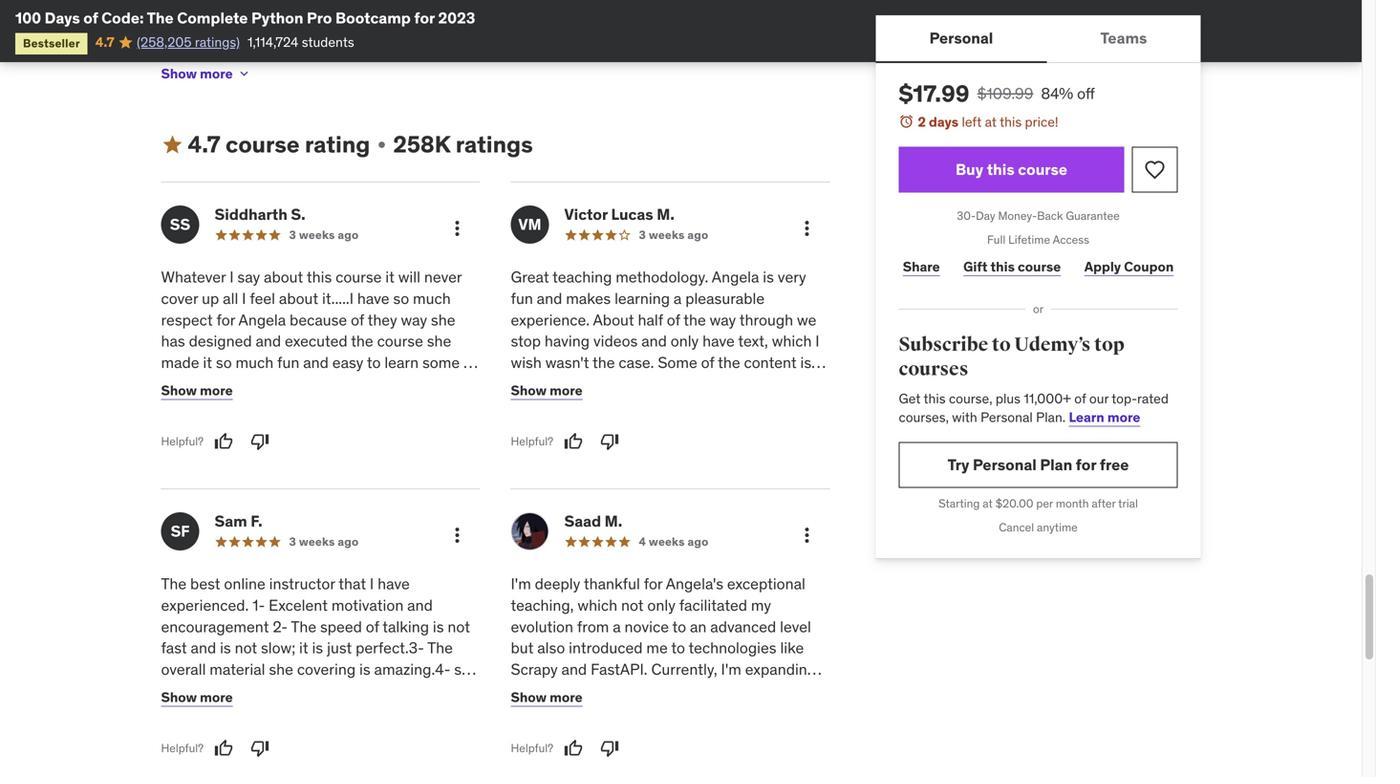 Task type: vqa. For each thing, say whether or not it's contained in the screenshot.
second The |
no



Task type: describe. For each thing, give the bounding box(es) containing it.
angels's
[[207, 460, 264, 479]]

of left they
[[351, 310, 364, 330]]

rated
[[1137, 390, 1169, 407]]

1,114,724
[[247, 33, 299, 51]]

angela inside whatever i say about this course it will never cover up all i feel about it.....i have so much respect for angela because of they way she has designed and executed the course she made it so much fun and easy to learn some of the really complicated stuff when i started this i was working as a salesforce admin but now i have a really good grasp of python and working as a "admin cum developer" currently taking angels's web developments bootcamp it is equally good and loving it too.
[[239, 310, 286, 330]]

(258,205
[[137, 33, 192, 51]]

victor
[[564, 205, 608, 224]]

developments
[[302, 460, 401, 479]]

0 vertical spatial their
[[557, 417, 588, 437]]

2 vertical spatial personal
[[973, 455, 1037, 474]]

space
[[696, 0, 733, 15]]

off
[[1077, 84, 1095, 103]]

the down material
[[255, 681, 278, 701]]

1 vertical spatial good
[[241, 481, 276, 501]]

1 vertical spatial out
[[712, 610, 734, 629]]

too.
[[366, 481, 392, 501]]

of right half
[[667, 310, 680, 330]]

for down content
[[795, 374, 813, 394]]

is up the covering
[[312, 638, 323, 658]]

like
[[780, 638, 804, 658]]

more for saad m.
[[550, 689, 583, 706]]

we
[[797, 310, 817, 330]]

for up don't
[[738, 610, 757, 629]]

into inside i'm deeply thankful for angela's exceptional teaching, which not only facilitated my evolution from a novice to an advanced level but also introduced me to technologies like scrapy and fastapi. currently, i'm expanding my expertise by diving into learning django.
[[666, 681, 692, 701]]

this inside get this course, plus 11,000+ of our top-rated courses, with personal plan.
[[924, 390, 946, 407]]

she inside 3- the overall material she covering is amazing.
[[269, 660, 293, 679]]

3 weeks ago for angela
[[639, 227, 709, 242]]

4 weeks ago
[[639, 534, 709, 549]]

and inside 1- excelent  motivation and encouragement
[[407, 595, 433, 615]]

money
[[628, 674, 674, 693]]

wanting
[[548, 0, 596, 15]]

and down half
[[642, 331, 667, 351]]

the up twilio
[[718, 353, 740, 372]]

1 horizontal spatial as
[[257, 396, 273, 415]]

of left wish
[[464, 353, 477, 372]]

access
[[632, 374, 679, 394]]

gift this course link
[[959, 248, 1065, 286]]

the up easy
[[351, 331, 373, 351]]

she down never
[[431, 310, 455, 330]]

to left an
[[672, 617, 686, 636]]

i down we
[[816, 331, 820, 351]]

greatest passion
[[161, 17, 830, 53]]

$109.99
[[977, 84, 1034, 103]]

when inside whatever i say about this course it will never cover up all i feel about it.....i have so much respect for angela because of they way she has designed and executed the course she made it so much fun and easy to learn some of the really complicated stuff when i started this i was working as a salesforce admin but now i have a really good grasp of python and working as a "admin cum developer" currently taking angels's web developments bootcamp it is equally good and loving it too.
[[349, 374, 386, 394]]

to inside whatever i say about this course it will never cover up all i feel about it.....i have so much respect for angela because of they way she has designed and executed the course she made it so much fun and easy to learn some of the really complicated stuff when i started this i was working as a salesforce admin but now i have a really good grasp of python and working as a "admin cum developer" currently taking angels's web developments bootcamp it is equally good and loving it too.
[[367, 353, 381, 372]]

medium image
[[161, 133, 184, 156]]

the up selenium)
[[764, 460, 787, 479]]

years
[[488, 0, 520, 15]]

since
[[161, 17, 194, 34]]

3 for f.
[[289, 534, 296, 549]]

much.
[[718, 652, 759, 672]]

personal button
[[876, 15, 1047, 61]]

4-
[[435, 660, 451, 679]]

more down top-
[[1108, 408, 1141, 426]]

have up taking
[[161, 417, 193, 437]]

is down then,
[[214, 36, 224, 53]]

the inside "2- the speed of talking is not fast and is not slow; it is just perfect."
[[291, 617, 316, 636]]

of down read
[[748, 588, 762, 608]]

part inside 4- she goes through the most important and most used part of the language.
[[198, 702, 226, 722]]

was down changed
[[545, 524, 572, 544]]

this right gift at the right
[[991, 258, 1015, 275]]

of inside 4- she goes through the most important and most used part of the language.
[[229, 702, 243, 722]]

30-
[[957, 208, 976, 223]]

mark review by sam f. as unhelpful image
[[250, 739, 270, 758]]

is down encouragement
[[220, 638, 231, 658]]

plan
[[1040, 455, 1073, 474]]

1 vertical spatial not
[[448, 617, 470, 636]]

of up 'documentation,'
[[557, 567, 571, 586]]

100 days of code: the complete python pro bootcamp for 2023
[[15, 8, 475, 28]]

weeks for siddharth s.
[[299, 227, 335, 242]]

mark review by saad m. as unhelpful image
[[600, 739, 619, 758]]

now inside great teaching methodology. angela is very fun and makes learning a pleasurable experience. about half of the way through we stop having videos and only have text, which i wish wasn't the case. some of the content is outdated. to gain access to the twilio api for example now you need to get in contact with one of their consultants, so i didn't use it. i found a different api though to send whatsapp messages instead. one of the web scraping modules (i think it was selenium) has changed their class methods so some extra time was needed to figure out how to get things to work as expected. that being said, it is part of a developer's work to read documentation, find other sources of information and figure things out for themselves, so these small things don't really affect the learning experience much. i'm pretty happy and it was money well spent.
[[572, 396, 600, 415]]

some inside whatever i say about this course it will never cover up all i feel about it.....i have so much respect for angela because of they way she has designed and executed the course she made it so much fun and easy to learn some of the really complicated stuff when i started this i was working as a salesforce admin but now i have a really good grasp of python and working as a "admin cum developer" currently taking angels's web developments bootcamp it is equally good and loving it too.
[[422, 353, 460, 372]]

1 most from the left
[[281, 681, 316, 701]]

build
[[614, 0, 644, 15]]

affect
[[511, 652, 550, 672]]

0 vertical spatial much
[[413, 289, 451, 308]]

month
[[1056, 496, 1089, 511]]

show down overall
[[161, 689, 197, 706]]

changed
[[511, 503, 570, 522]]

additional actions for review by sam f. image
[[446, 524, 469, 547]]

a up 'documentation,'
[[574, 567, 582, 586]]

loving
[[309, 481, 349, 501]]

4.7 for 4.7 course rating
[[188, 130, 221, 159]]

documentation,
[[511, 588, 618, 608]]

whatever
[[161, 267, 226, 287]]

i inside 'my first foray into programming was when i was just 12 years old, wanting to build my own space invader game. since then, i've made'
[[413, 0, 417, 15]]

1 vertical spatial really
[[209, 417, 245, 437]]

i'm deeply thankful for angela's exceptional teaching, which not only facilitated my evolution from a novice to an advanced level but also introduced me to technologies like scrapy and fastapi. currently, i'm expanding my expertise by diving into learning django.
[[511, 574, 816, 701]]

plan.
[[1036, 408, 1066, 426]]

and right happy
[[556, 674, 582, 693]]

show more down overall
[[161, 689, 233, 706]]

was inside whatever i say about this course it will never cover up all i feel about it.....i have so much respect for angela because of they way she has designed and executed the course she made it so much fun and easy to learn some of the really complicated stuff when i started this i was working as a salesforce admin but now i have a really good grasp of python and working as a "admin cum developer" currently taking angels's web developments bootcamp it is equally good and loving it too.
[[169, 396, 195, 415]]

language.
[[272, 702, 339, 722]]

lucas
[[611, 205, 653, 224]]

as inside great teaching methodology. angela is very fun and makes learning a pleasurable experience. about half of the way through we stop having videos and only have text, which i wish wasn't the case. some of the content is outdated. to gain access to the twilio api for example now you need to get in contact with one of their consultants, so i didn't use it. i found a different api though to send whatsapp messages instead. one of the web scraping modules (i think it was selenium) has changed their class methods so some extra time was needed to figure out how to get things to work as expected. that being said, it is part of a developer's work to read documentation, find other sources of information and figure things out for themselves, so these small things don't really affect the learning experience much. i'm pretty happy and it was money well spent.
[[612, 545, 627, 565]]

is right content
[[800, 353, 812, 372]]

best
[[190, 574, 220, 594]]

courses,
[[899, 408, 949, 426]]

games
[[490, 17, 532, 34]]

so up the though
[[679, 417, 695, 437]]

to up being
[[749, 524, 763, 544]]

fast
[[161, 638, 187, 658]]

this up it.....i
[[307, 267, 332, 287]]

this inside button
[[987, 160, 1015, 179]]

with inside great teaching methodology. angela is very fun and makes learning a pleasurable experience. about half of the way through we stop having videos and only have text, which i wish wasn't the case. some of the content is outdated. to gain access to the twilio api for example now you need to get in contact with one of their consultants, so i didn't use it. i found a different api though to send whatsapp messages instead. one of the web scraping modules (i think it was selenium) has changed their class methods so some extra time was needed to figure out how to get things to work as expected. that being said, it is part of a developer's work to read documentation, find other sources of information and figure things out for themselves, so these small things don't really affect the learning experience much. i'm pretty happy and it was money well spent.
[[785, 396, 814, 415]]

taking
[[161, 460, 204, 479]]

contact
[[729, 396, 781, 415]]

$17.99 $109.99 84% off
[[899, 79, 1095, 108]]

used
[[161, 702, 194, 722]]

and down executed at the left of page
[[303, 353, 329, 372]]

0 horizontal spatial i'm
[[511, 574, 531, 594]]

of right pro
[[348, 17, 361, 34]]

mark review by sam f. as helpful image
[[214, 739, 233, 758]]

course up "learn"
[[377, 331, 423, 351]]

have inside great teaching methodology. angela is very fun and makes learning a pleasurable experience. about half of the way through we stop having videos and only have text, which i wish wasn't the case. some of the content is outdated. to gain access to the twilio api for example now you need to get in contact with one of their consultants, so i didn't use it. i found a different api though to send whatsapp messages instead. one of the web scraping modules (i think it was selenium) has changed their class methods so some extra time was needed to figure out how to get things to work as expected. that being said, it is part of a developer's work to read documentation, find other sources of information and figure things out for themselves, so these small things don't really affect the learning experience much. i'm pretty happy and it was money well spent.
[[703, 331, 735, 351]]

1 vertical spatial learning
[[580, 652, 635, 672]]

0 horizontal spatial much
[[236, 353, 274, 372]]

through inside great teaching methodology. angela is very fun and makes learning a pleasurable experience. about half of the way through we stop having videos and only have text, which i wish wasn't the case. some of the content is outdated. to gain access to the twilio api for example now you need to get in contact with one of their consultants, so i didn't use it. i found a different api though to send whatsapp messages instead. one of the web scraping modules (i think it was selenium) has changed their class methods so some extra time was needed to figure out how to get things to work as expected. that being said, it is part of a developer's work to read documentation, find other sources of information and figure things out for themselves, so these small things don't really affect the learning experience much. i'm pretty happy and it was money well spent.
[[740, 310, 793, 330]]

alarm image
[[899, 114, 914, 129]]

has inside whatever i say about this course it will never cover up all i feel about it.....i have so much respect for angela because of they way she has designed and executed the course she made it so much fun and easy to learn some of the really complicated stuff when i started this i was working as a salesforce admin but now i have a really good grasp of python and working as a "admin cum developer" currently taking angels's web developments bootcamp it is equally good and loving it too.
[[161, 331, 185, 351]]

show more down passion
[[161, 65, 233, 82]]

1 horizontal spatial work
[[668, 567, 701, 586]]

course up it.....i
[[336, 267, 382, 287]]

victor lucas m.
[[564, 205, 675, 224]]

a down complicated
[[277, 396, 285, 415]]

the down pleasurable
[[684, 310, 706, 330]]

2 days left at this price!
[[918, 113, 1059, 130]]

example
[[511, 396, 568, 415]]

learn more
[[1069, 408, 1141, 426]]

0 vertical spatial m.
[[657, 205, 675, 224]]

and inside 4- she goes through the most important and most used part of the language.
[[390, 681, 416, 701]]

didn't
[[706, 417, 745, 437]]

so down will in the left of the page
[[393, 289, 409, 308]]

weeks for sam f.
[[299, 534, 335, 549]]

additional actions for review by saad m. image
[[796, 524, 819, 547]]

1-
[[252, 595, 265, 615]]

0 vertical spatial really
[[187, 374, 224, 394]]

it left 'too.'
[[353, 481, 362, 501]]

helpful? for vm
[[511, 434, 553, 449]]

the up in
[[700, 374, 722, 394]]

and up the experience.
[[537, 289, 562, 308]]

1 vertical spatial get
[[767, 524, 789, 544]]

to right me
[[671, 638, 685, 658]]

designed
[[189, 331, 252, 351]]

tab list containing personal
[[876, 15, 1201, 63]]

have inside the best online instructor that i have experienced.
[[378, 574, 410, 594]]

is inside 3- the overall material she covering is amazing.
[[359, 660, 370, 679]]

she inside 4- she goes through the most important and most used part of the language.
[[454, 660, 479, 679]]

experience.
[[511, 310, 590, 330]]

to down that
[[705, 567, 719, 586]]

to up deeply
[[557, 545, 571, 565]]

access
[[1053, 232, 1089, 247]]

part inside great teaching methodology. angela is very fun and makes learning a pleasurable experience. about half of the way through we stop having videos and only have text, which i wish wasn't the case. some of the content is outdated. to gain access to the twilio api for example now you need to get in contact with one of their consultants, so i didn't use it. i found a different api though to send whatsapp messages instead. one of the web scraping modules (i think it was selenium) has changed their class methods so some extra time was needed to figure out how to get things to work as expected. that being said, it is part of a developer's work to read documentation, find other sources of information and figure things out for themselves, so these small things don't really affect the learning experience much. i'm pretty happy and it was money well spent.
[[526, 567, 554, 586]]

bootcamp
[[405, 460, 478, 479]]

and down admin
[[398, 417, 423, 437]]

a down methodology.
[[674, 289, 682, 308]]

passion
[[161, 36, 211, 53]]

is inside whatever i say about this course it will never cover up all i feel about it.....i have so much respect for angela because of they way she has designed and executed the course she made it so much fun and easy to learn some of the really complicated stuff when i started this i was working as a salesforce admin but now i have a really good grasp of python and working as a "admin cum developer" currently taking angels's web developments bootcamp it is equally good and loving it too.
[[174, 481, 185, 501]]

personal inside get this course, plus 11,000+ of our top-rated courses, with personal plan.
[[981, 408, 1033, 426]]

different
[[566, 438, 624, 458]]

and down web
[[279, 481, 305, 501]]

0 vertical spatial figure
[[648, 524, 688, 544]]

1 vertical spatial figure
[[622, 610, 662, 629]]

wasn't
[[545, 353, 589, 372]]

well
[[678, 674, 705, 693]]

i up admin
[[390, 374, 394, 394]]

and up introduced
[[593, 610, 619, 629]]

gift
[[964, 258, 988, 275]]

4.7 for 4.7
[[95, 33, 114, 51]]

1 vertical spatial about
[[279, 289, 318, 308]]

ago for victor lucas m.
[[688, 227, 709, 242]]

of inside get this course, plus 11,000+ of our top-rated courses, with personal plan.
[[1075, 390, 1086, 407]]

modules
[[573, 481, 632, 501]]

"admin
[[250, 438, 299, 458]]

3 weeks ago up 'instructor'
[[289, 534, 359, 549]]

the up (258,205
[[147, 8, 174, 28]]

of right some at the top of page
[[701, 353, 714, 372]]

share button
[[899, 248, 944, 286]]

a left mark review by siddharth s. as unhelpful image
[[238, 438, 247, 458]]

django.
[[755, 681, 807, 701]]

2 most from the left
[[419, 681, 454, 701]]

the inside the best online instructor that i have experienced.
[[161, 574, 187, 594]]

it down designed
[[203, 353, 212, 372]]

ratings)
[[195, 33, 240, 51]]

themselves,
[[511, 631, 593, 651]]

expected.
[[631, 545, 698, 565]]

1 horizontal spatial i'm
[[721, 660, 741, 679]]

of inside "2- the speed of talking is not fast and is not slow; it is just perfect."
[[366, 617, 379, 636]]

material
[[210, 660, 265, 679]]

so up how
[[711, 503, 727, 522]]

saad m.
[[564, 511, 622, 531]]

the up the gain
[[593, 353, 615, 372]]

the down respect
[[161, 374, 184, 394]]

fun inside whatever i say about this course it will never cover up all i feel about it.....i have so much respect for angela because of they way she has designed and executed the course she made it so much fun and easy to learn some of the really complicated stuff when i started this i was working as a salesforce admin but now i have a really good grasp of python and working as a "admin cum developer" currently taking angels's web developments bootcamp it is equally good and loving it too.
[[277, 353, 299, 372]]

twilio
[[725, 374, 764, 394]]

days
[[929, 113, 959, 130]]

is right talking
[[433, 617, 444, 636]]

0 vertical spatial learning
[[615, 289, 670, 308]]

i left 'didn't' on the bottom right of page
[[698, 417, 703, 437]]

get this course, plus 11,000+ of our top-rated courses, with personal plan.
[[899, 390, 1169, 426]]

to down class
[[630, 524, 644, 544]]

1 vertical spatial their
[[573, 503, 605, 522]]

it down taking
[[161, 481, 170, 501]]

course down "lifetime"
[[1018, 258, 1061, 275]]

the inside 3- the overall material she covering is amazing.
[[427, 638, 453, 658]]

show more for great
[[511, 382, 583, 399]]

angela inside great teaching methodology. angela is very fun and makes learning a pleasurable experience. about half of the way through we stop having videos and only have text, which i wish wasn't the case. some of the content is outdated. to gain access to the twilio api for example now you need to get in contact with one of their consultants, so i didn't use it. i found a different api though to send whatsapp messages instead. one of the web scraping modules (i think it was selenium) has changed their class methods so some extra time was needed to figure out how to get things to work as expected. that being said, it is part of a developer's work to read documentation, find other sources of information and figure things out for themselves, so these small things don't really affect the learning experience much. i'm pretty happy and it was money well spent.
[[712, 267, 759, 287]]

not inside i'm deeply thankful for angela's exceptional teaching, which not only facilitated my evolution from a novice to an advanced level but also introduced me to technologies like scrapy and fastapi. currently, i'm expanding my expertise by diving into learning django.
[[621, 595, 644, 615]]

made inside whatever i say about this course it will never cover up all i feel about it.....i have so much respect for angela because of they way she has designed and executed the course she made it so much fun and easy to learn some of the really complicated stuff when i started this i was working as a salesforce admin but now i have a really good grasp of python and working as a "admin cum developer" currently taking angels's web developments bootcamp it is equally good and loving it too.
[[161, 353, 199, 372]]

0 horizontal spatial work
[[575, 545, 608, 565]]

in
[[714, 396, 726, 415]]

personal inside button
[[930, 28, 993, 48]]

show down passion
[[161, 65, 197, 82]]

mark review by siddharth s. as helpful image
[[214, 432, 233, 451]]

of up selenium)
[[748, 460, 761, 479]]

only inside great teaching methodology. angela is very fun and makes learning a pleasurable experience. about half of the way through we stop having videos and only have text, which i wish wasn't the case. some of the content is outdated. to gain access to the twilio api for example now you need to get in contact with one of their consultants, so i didn't use it. i found a different api though to send whatsapp messages instead. one of the web scraping modules (i think it was selenium) has changed their class methods so some extra time was needed to figure out how to get things to work as expected. that being said, it is part of a developer's work to read documentation, find other sources of information and figure things out for themselves, so these small things don't really affect the learning experience much. i'm pretty happy and it was money well spent.
[[671, 331, 699, 351]]

some inside great teaching methodology. angela is very fun and makes learning a pleasurable experience. about half of the way through we stop having videos and only have text, which i wish wasn't the case. some of the content is outdated. to gain access to the twilio api for example now you need to get in contact with one of their consultants, so i didn't use it. i found a different api though to send whatsapp messages instead. one of the web scraping modules (i think it was selenium) has changed their class methods so some extra time was needed to figure out how to get things to work as expected. that being said, it is part of a developer's work to read documentation, find other sources of information and figure things out for themselves, so these small things don't really affect the learning experience much. i'm pretty happy and it was money well spent.
[[730, 503, 768, 522]]

encouragement
[[161, 617, 269, 636]]

way inside great teaching methodology. angela is very fun and makes learning a pleasurable experience. about half of the way through we stop having videos and only have text, which i wish wasn't the case. some of the content is outdated. to gain access to the twilio api for example now you need to get in contact with one of their consultants, so i didn't use it. i found a different api though to send whatsapp messages instead. one of the web scraping modules (i think it was selenium) has changed their class methods so some extra time was needed to figure out how to get things to work as expected. that being said, it is part of a developer's work to read documentation, find other sources of information and figure things out for themselves, so these small things don't really affect the learning experience much. i'm pretty happy and it was money well spent.
[[710, 310, 736, 330]]

but inside i'm deeply thankful for angela's exceptional teaching, which not only facilitated my evolution from a novice to an advanced level but also introduced me to technologies like scrapy and fastapi. currently, i'm expanding my expertise by diving into learning django.
[[511, 638, 534, 658]]

helpful? left the mark review by saad m. as helpful icon at the bottom left of page
[[511, 741, 553, 756]]

for left the 2023
[[414, 8, 435, 28]]

s.
[[291, 205, 305, 224]]

coupon
[[1124, 258, 1174, 275]]

methodology.
[[616, 267, 709, 287]]

for inside whatever i say about this course it will never cover up all i feel about it.....i have so much respect for angela because of they way she has designed and executed the course she made it so much fun and easy to learn some of the really complicated stuff when i started this i was working as a salesforce admin but now i have a really good grasp of python and working as a "admin cum developer" currently taking angels's web developments bootcamp it is equally good and loving it too.
[[216, 310, 235, 330]]

more for victor lucas m.
[[550, 382, 583, 399]]

i right the all
[[242, 289, 246, 308]]

you
[[604, 396, 628, 415]]

need
[[632, 396, 666, 415]]

at inside starting at $20.00 per month after trial cancel anytime
[[983, 496, 993, 511]]

only inside i'm deeply thankful for angela's exceptional teaching, which not only facilitated my evolution from a novice to an advanced level but also introduced me to technologies like scrapy and fastapi. currently, i'm expanding my expertise by diving into learning django.
[[647, 595, 676, 615]]

the up mark review by sam f. as unhelpful image
[[246, 702, 269, 722]]

novice
[[625, 617, 669, 636]]

the down themselves,
[[553, 652, 576, 672]]

is up teaching,
[[511, 567, 522, 586]]

just inside 'my first foray into programming was when i was just 12 years old, wanting to build my own space invader game. since then, i've made'
[[447, 0, 469, 15]]

facilitated
[[679, 595, 747, 615]]

have up they
[[357, 289, 390, 308]]

more for sam f.
[[200, 689, 233, 706]]

overall
[[161, 660, 206, 679]]

of down salesforce
[[330, 417, 343, 437]]

bestseller
[[23, 36, 80, 51]]

learn
[[1069, 408, 1105, 426]]

it right the said,
[[813, 545, 822, 565]]

show more for whatever
[[161, 382, 233, 399]]

3- the overall material she covering is amazing.
[[161, 638, 453, 679]]

our
[[1089, 390, 1109, 407]]

try personal plan for free
[[948, 455, 1129, 474]]

for left free
[[1076, 455, 1097, 474]]

buy this course
[[956, 160, 1068, 179]]

which inside great teaching methodology. angela is very fun and makes learning a pleasurable experience. about half of the way through we stop having videos and only have text, which i wish wasn't the case. some of the content is outdated. to gain access to the twilio api for example now you need to get in contact with one of their consultants, so i didn't use it. i found a different api though to send whatsapp messages instead. one of the web scraping modules (i think it was selenium) has changed their class methods so some extra time was needed to figure out how to get things to work as expected. that being said, it is part of a developer's work to read documentation, find other sources of information and figure things out for themselves, so these small things don't really affect the learning experience much. i'm pretty happy and it was money well spent.
[[772, 331, 812, 351]]

was down introduced
[[598, 674, 625, 693]]

said,
[[777, 545, 809, 565]]

it down instead.
[[686, 481, 695, 501]]

say
[[237, 267, 260, 287]]

great
[[511, 267, 549, 287]]

a left mark review by victor lucas m. as helpful icon
[[554, 438, 562, 458]]

so left "these"
[[596, 631, 612, 651]]

0 vertical spatial good
[[249, 417, 284, 437]]



Task type: locate. For each thing, give the bounding box(es) containing it.
when up the websites,
[[378, 0, 410, 15]]

1 vertical spatial fun
[[277, 353, 299, 372]]

and up expertise
[[562, 660, 587, 679]]

which up the from
[[578, 595, 618, 615]]

0 vertical spatial api
[[767, 374, 791, 394]]

0 horizontal spatial most
[[281, 681, 316, 701]]

1 vertical spatial much
[[236, 353, 274, 372]]

tab list
[[876, 15, 1201, 63]]

is left very
[[763, 267, 774, 287]]

to inside subscribe to udemy's top courses
[[992, 333, 1011, 356]]

mark review by siddharth s. as unhelpful image
[[250, 432, 270, 451]]

3 for s.
[[289, 227, 296, 242]]

technologies
[[689, 638, 777, 658]]

much up complicated
[[236, 353, 274, 372]]

personal down plus
[[981, 408, 1033, 426]]

1 horizontal spatial which
[[772, 331, 812, 351]]

just left 12
[[447, 0, 469, 15]]

me
[[646, 638, 668, 658]]

2 horizontal spatial my
[[751, 595, 771, 615]]

perfect.
[[356, 638, 409, 658]]

1 vertical spatial into
[[666, 681, 692, 701]]

additional actions for review by victor lucas m. image
[[796, 217, 819, 240]]

personal up $17.99
[[930, 28, 993, 48]]

0 vertical spatial get
[[687, 396, 710, 415]]

0 horizontal spatial into
[[242, 0, 265, 15]]

not
[[621, 595, 644, 615], [448, 617, 470, 636], [235, 638, 257, 658]]

ago for saad m.
[[688, 534, 709, 549]]

this down $109.99 in the right top of the page
[[1000, 113, 1022, 130]]

whatever i say about this course it will never cover up all i feel about it.....i have so much respect for angela because of they way she has designed and executed the course she made it so much fun and easy to learn some of the really complicated stuff when i started this i was working as a salesforce admin but now i have a really good grasp of python and working as a "admin cum developer" currently taking angels's web developments bootcamp it is equally good and loving it too.
[[161, 267, 478, 501]]

1 vertical spatial 4.7
[[188, 130, 221, 159]]

show more down designed
[[161, 382, 233, 399]]

0 vertical spatial about
[[264, 267, 303, 287]]

1 horizontal spatial 4.7
[[188, 130, 221, 159]]

0 horizontal spatial angela
[[239, 310, 286, 330]]

1 horizontal spatial much
[[413, 289, 451, 308]]

0 vertical spatial my
[[647, 0, 664, 15]]

0 vertical spatial but
[[410, 396, 433, 415]]

deeply
[[535, 574, 580, 594]]

and inside "2- the speed of talking is not fast and is not slow; it is just perfect."
[[191, 638, 216, 658]]

old,
[[523, 0, 545, 15]]

3 weeks ago up methodology.
[[639, 227, 709, 242]]

1 horizontal spatial now
[[572, 396, 600, 415]]

salesforce
[[288, 396, 361, 415]]

foray
[[209, 0, 238, 15]]

show for great
[[511, 382, 547, 399]]

additional actions for review by siddharth s. image
[[446, 217, 469, 240]]

excelent
[[269, 595, 328, 615]]

1 horizontal spatial get
[[767, 524, 789, 544]]

through up text,
[[740, 310, 793, 330]]

with down course, at the bottom
[[952, 408, 978, 426]]

videos
[[593, 331, 638, 351]]

1 horizontal spatial into
[[666, 681, 692, 701]]

xsmall image
[[237, 66, 252, 81]]

course up siddharth s.
[[226, 130, 300, 159]]

0 horizontal spatial now
[[437, 396, 465, 415]]

it left by
[[585, 674, 594, 693]]

it.
[[776, 417, 789, 437]]

and down amazing.
[[390, 681, 416, 701]]

half
[[638, 310, 663, 330]]

helpful? for ss
[[161, 434, 204, 449]]

as down complicated
[[257, 396, 273, 415]]

days
[[45, 8, 80, 28]]

spent.
[[708, 674, 751, 693]]

to left build
[[599, 0, 611, 15]]

1 horizontal spatial just
[[447, 0, 469, 15]]

top-
[[1112, 390, 1137, 407]]

and inside i'm deeply thankful for angela's exceptional teaching, which not only facilitated my evolution from a novice to an advanced level but also introduced me to technologies like scrapy and fastapi. currently, i'm expanding my expertise by diving into learning django.
[[562, 660, 587, 679]]

(i
[[635, 481, 644, 501]]

my inside 'my first foray into programming was when i was just 12 years old, wanting to build my own space invader game. since then, i've made'
[[647, 0, 664, 15]]

1 vertical spatial work
[[668, 567, 701, 586]]

12
[[472, 0, 485, 15]]

3 up 'instructor'
[[289, 534, 296, 549]]

0 vertical spatial at
[[985, 113, 997, 130]]

left
[[962, 113, 982, 130]]

show more button for i'm
[[511, 679, 583, 717]]

but inside whatever i say about this course it will never cover up all i feel about it.....i have so much respect for angela because of they way she has designed and executed the course she made it so much fun and easy to learn some of the really complicated stuff when i started this i was working as a salesforce admin but now i have a really good grasp of python and working as a "admin cum developer" currently taking angels's web developments bootcamp it is equally good and loving it too.
[[410, 396, 433, 415]]

was down one
[[698, 481, 725, 501]]

this right buy at the right top
[[987, 160, 1015, 179]]

1 vertical spatial made
[[161, 353, 199, 372]]

0 vertical spatial part
[[526, 567, 554, 586]]

things up small
[[665, 610, 708, 629]]

subscribe to udemy's top courses
[[899, 333, 1125, 381]]

1 vertical spatial working
[[161, 438, 216, 458]]

was up the websites,
[[352, 0, 375, 15]]

m. right saad
[[605, 511, 622, 531]]

and up complicated
[[256, 331, 281, 351]]

really inside great teaching methodology. angela is very fun and makes learning a pleasurable experience. about half of the way through we stop having videos and only have text, which i wish wasn't the case. some of the content is outdated. to gain access to the twilio api for example now you need to get in contact with one of their consultants, so i didn't use it. i found a different api though to send whatsapp messages instead. one of the web scraping modules (i think it was selenium) has changed their class methods so some extra time was needed to figure out how to get things to work as expected. that being said, it is part of a developer's work to read documentation, find other sources of information and figure things out for themselves, so these small things don't really affect the learning experience much. i'm pretty happy and it was money well spent.
[[782, 631, 818, 651]]

api down consultants,
[[627, 438, 651, 458]]

web
[[268, 460, 299, 479]]

rating
[[305, 130, 370, 159]]

some
[[658, 353, 697, 372]]

more down "wasn't"
[[550, 382, 583, 399]]

to inside 'my first foray into programming was when i was just 12 years old, wanting to build my own space invader game. since then, i've made'
[[599, 0, 611, 15]]

this up "courses,"
[[924, 390, 946, 407]]

made
[[254, 17, 288, 34], [161, 353, 199, 372]]

0 horizontal spatial through
[[198, 681, 252, 701]]

cum
[[303, 438, 332, 458]]

1 horizontal spatial fun
[[511, 289, 533, 308]]

1 vertical spatial which
[[578, 595, 618, 615]]

3 weeks ago for about
[[289, 227, 359, 242]]

try
[[948, 455, 970, 474]]

goes
[[161, 681, 194, 701]]

good up f.
[[241, 481, 276, 501]]

0 vertical spatial 4.7
[[95, 33, 114, 51]]

0 vertical spatial working
[[199, 396, 254, 415]]

wish
[[511, 353, 542, 372]]

made down respect
[[161, 353, 199, 372]]

as up developer's
[[612, 545, 627, 565]]

1 horizontal spatial some
[[730, 503, 768, 522]]

into inside 'my first foray into programming was when i was just 12 years old, wanting to build my own space invader game. since then, i've made'
[[242, 0, 265, 15]]

have up motivation at the left bottom
[[378, 574, 410, 594]]

instead.
[[658, 460, 712, 479]]

for inside i'm deeply thankful for angela's exceptional teaching, which not only facilitated my evolution from a novice to an advanced level but also introduced me to technologies like scrapy and fastapi. currently, i'm expanding my expertise by diving into learning django.
[[644, 574, 663, 594]]

11,000+
[[1024, 390, 1071, 407]]

out down sources
[[712, 610, 734, 629]]

0 horizontal spatial part
[[198, 702, 226, 722]]

$20.00
[[996, 496, 1034, 511]]

it left will in the left of the page
[[385, 267, 395, 287]]

because
[[290, 310, 347, 330]]

respect
[[161, 310, 213, 330]]

way
[[401, 310, 427, 330], [710, 310, 736, 330]]

1 horizontal spatial has
[[800, 481, 824, 501]]

1 horizontal spatial angela
[[712, 267, 759, 287]]

0 vertical spatial some
[[422, 353, 460, 372]]

xsmall image
[[374, 137, 389, 153]]

at left '$20.00'
[[983, 496, 993, 511]]

angela up pleasurable
[[712, 267, 759, 287]]

weeks for saad m.
[[649, 534, 685, 549]]

bootcamp
[[335, 8, 411, 28]]

ago for siddharth s.
[[338, 227, 359, 242]]

258k ratings
[[393, 130, 533, 159]]

ago for sam f.
[[338, 534, 359, 549]]

motivation
[[331, 595, 404, 615]]

found
[[511, 438, 550, 458]]

more left xsmall icon
[[200, 65, 233, 82]]

2023
[[438, 8, 475, 28]]

ago up it.....i
[[338, 227, 359, 242]]

of down example
[[540, 417, 553, 437]]

0 horizontal spatial as
[[219, 438, 235, 458]]

to
[[580, 374, 595, 394]]

hundred of websites, apps and games
[[291, 17, 532, 34]]

will
[[398, 267, 421, 287]]

i inside the best online instructor that i have experienced.
[[370, 574, 374, 594]]

i'm inside great teaching methodology. angela is very fun and makes learning a pleasurable experience. about half of the way through we stop having videos and only have text, which i wish wasn't the case. some of the content is outdated. to gain access to the twilio api for example now you need to get in contact with one of their consultants, so i didn't use it. i found a different api though to send whatsapp messages instead. one of the web scraping modules (i think it was selenium) has changed their class methods so some extra time was needed to figure out how to get things to work as expected. that being said, it is part of a developer's work to read documentation, find other sources of information and figure things out for themselves, so these small things don't really affect the learning experience much. i'm pretty happy and it was money well spent.
[[763, 652, 783, 672]]

0 vertical spatial things
[[511, 545, 554, 565]]

free
[[1100, 455, 1129, 474]]

1 now from the left
[[437, 396, 465, 415]]

2 vertical spatial as
[[612, 545, 627, 565]]

with up it.
[[785, 396, 814, 415]]

made inside 'my first foray into programming was when i was just 12 years old, wanting to build my own space invader game. since then, i've made'
[[254, 17, 288, 34]]

full
[[987, 232, 1006, 247]]

then,
[[197, 17, 228, 34]]

my
[[647, 0, 664, 15], [751, 595, 771, 615], [511, 681, 531, 701]]

1 horizontal spatial made
[[254, 17, 288, 34]]

which inside i'm deeply thankful for angela's exceptional teaching, which not only facilitated my evolution from a novice to an advanced level but also introduced me to technologies like scrapy and fastapi. currently, i'm expanding my expertise by diving into learning django.
[[578, 595, 618, 615]]

covering
[[297, 660, 356, 679]]

1 horizontal spatial part
[[526, 567, 554, 586]]

learning inside i'm deeply thankful for angela's exceptional teaching, which not only facilitated my evolution from a novice to an advanced level but also introduced me to technologies like scrapy and fastapi. currently, i'm expanding my expertise by diving into learning django.
[[696, 681, 752, 701]]

0 horizontal spatial has
[[161, 331, 185, 351]]

teaching
[[553, 267, 612, 287]]

0 horizontal spatial api
[[627, 438, 651, 458]]

3 weeks ago down s.
[[289, 227, 359, 242]]

0 horizontal spatial just
[[327, 638, 352, 658]]

0 vertical spatial angela
[[712, 267, 759, 287]]

angela
[[712, 267, 759, 287], [239, 310, 286, 330]]

fun inside great teaching methodology. angela is very fun and makes learning a pleasurable experience. about half of the way through we stop having videos and only have text, which i wish wasn't the case. some of the content is outdated. to gain access to the twilio api for example now you need to get in contact with one of their consultants, so i didn't use it. i found a different api though to send whatsapp messages instead. one of the web scraping modules (i think it was selenium) has changed their class methods so some extra time was needed to figure out how to get things to work as expected. that being said, it is part of a developer's work to read documentation, find other sources of information and figure things out for themselves, so these small things don't really affect the learning experience much. i'm pretty happy and it was money well spent.
[[511, 289, 533, 308]]

0 vertical spatial fun
[[511, 289, 533, 308]]

1 vertical spatial has
[[800, 481, 824, 501]]

this
[[1000, 113, 1022, 130], [987, 160, 1015, 179], [991, 258, 1015, 275], [307, 267, 332, 287], [450, 374, 475, 394], [924, 390, 946, 407]]

0 vertical spatial personal
[[930, 28, 993, 48]]

0 horizontal spatial way
[[401, 310, 427, 330]]

so down designed
[[216, 353, 232, 372]]

extra
[[771, 503, 806, 522]]

consultants,
[[592, 417, 675, 437]]

1 vertical spatial things
[[665, 610, 708, 629]]

api
[[767, 374, 791, 394], [627, 438, 651, 458]]

my down scrapy
[[511, 681, 531, 701]]

2 vertical spatial really
[[782, 631, 818, 651]]

with inside get this course, plus 11,000+ of our top-rated courses, with personal plan.
[[952, 408, 978, 426]]

4.7 right medium image
[[188, 130, 221, 159]]

this right started
[[450, 374, 475, 394]]

get down extra at right
[[767, 524, 789, 544]]

when inside 'my first foray into programming was when i was just 12 years old, wanting to build my own space invader game. since then, i've made'
[[378, 0, 410, 15]]

read
[[722, 567, 753, 586]]

2 vertical spatial my
[[511, 681, 531, 701]]

sam f.
[[215, 511, 262, 531]]

to down some at the top of page
[[682, 374, 696, 394]]

wishlist image
[[1144, 158, 1166, 181]]

1 way from the left
[[401, 310, 427, 330]]

show more button for great
[[511, 372, 583, 410]]

day
[[976, 208, 996, 223]]

1 vertical spatial at
[[983, 496, 993, 511]]

way inside whatever i say about this course it will never cover up all i feel about it.....i have so much respect for angela because of they way she has designed and executed the course she made it so much fun and easy to learn some of the really complicated stuff when i started this i was working as a salesforce admin but now i have a really good grasp of python and working as a "admin cum developer" currently taking angels's web developments bootcamp it is equally good and loving it too.
[[401, 310, 427, 330]]

and up talking
[[407, 595, 433, 615]]

weeks up 'instructor'
[[299, 534, 335, 549]]

just inside "2- the speed of talking is not fast and is not slow; it is just perfect."
[[327, 638, 352, 658]]

weeks down s.
[[299, 227, 335, 242]]

1 vertical spatial just
[[327, 638, 352, 658]]

0 vertical spatial when
[[378, 0, 410, 15]]

was up apps
[[420, 0, 444, 15]]

1 horizontal spatial way
[[710, 310, 736, 330]]

of right days on the top of page
[[83, 8, 98, 28]]

has inside great teaching methodology. angela is very fun and makes learning a pleasurable experience. about half of the way through we stop having videos and only have text, which i wish wasn't the case. some of the content is outdated. to gain access to the twilio api for example now you need to get in contact with one of their consultants, so i didn't use it. i found a different api though to send whatsapp messages instead. one of the web scraping modules (i think it was selenium) has changed their class methods so some extra time was needed to figure out how to get things to work as expected. that being said, it is part of a developer's work to read documentation, find other sources of information and figure things out for themselves, so these small things don't really affect the learning experience much. i'm pretty happy and it was money well spent.
[[800, 481, 824, 501]]

but up scrapy
[[511, 638, 534, 658]]

show for i'm
[[511, 689, 547, 706]]

admin
[[364, 396, 407, 415]]

only up some at the top of page
[[671, 331, 699, 351]]

0 horizontal spatial 4.7
[[95, 33, 114, 51]]

0 horizontal spatial get
[[687, 396, 710, 415]]

figure
[[648, 524, 688, 544], [622, 610, 662, 629]]

needed
[[575, 524, 627, 544]]

0 vertical spatial which
[[772, 331, 812, 351]]

at
[[985, 113, 997, 130], [983, 496, 993, 511]]

1 vertical spatial m.
[[605, 511, 622, 531]]

0 vertical spatial made
[[254, 17, 288, 34]]

more down designed
[[200, 382, 233, 399]]

1 vertical spatial when
[[349, 374, 386, 394]]

really
[[187, 374, 224, 394], [209, 417, 245, 437], [782, 631, 818, 651]]

0 vertical spatial out
[[691, 524, 714, 544]]

mark review by victor lucas m. as unhelpful image
[[600, 432, 619, 451]]

0 vertical spatial into
[[242, 0, 265, 15]]

find
[[622, 588, 648, 608]]

course,
[[949, 390, 993, 407]]

2 horizontal spatial not
[[621, 595, 644, 615]]

2 vertical spatial not
[[235, 638, 257, 658]]

0 horizontal spatial not
[[235, 638, 257, 658]]

now down started
[[437, 396, 465, 415]]

a left mark review by siddharth s. as helpful 'icon'
[[197, 417, 205, 437]]

100
[[15, 8, 41, 28]]

now down the to
[[572, 396, 600, 415]]

instructor
[[269, 574, 335, 594]]

1 horizontal spatial not
[[448, 617, 470, 636]]

and down encouragement
[[191, 638, 216, 658]]

subscribe
[[899, 333, 988, 356]]

2 horizontal spatial i'm
[[763, 652, 783, 672]]

for down expected.
[[644, 574, 663, 594]]

websites,
[[364, 17, 425, 34]]

students
[[302, 33, 354, 51]]

the left best
[[161, 574, 187, 594]]

mark review by saad m. as helpful image
[[564, 739, 583, 758]]

from
[[577, 617, 609, 636]]

ago left how
[[688, 534, 709, 549]]

2 way from the left
[[710, 310, 736, 330]]

through inside 4- she goes through the most important and most used part of the language.
[[198, 681, 252, 701]]

more for siddharth s.
[[200, 382, 233, 399]]

working up mark review by siddharth s. as helpful 'icon'
[[199, 396, 254, 415]]

ago up that
[[338, 534, 359, 549]]

show for whatever
[[161, 382, 197, 399]]

0 horizontal spatial my
[[511, 681, 531, 701]]

to down 'didn't' on the bottom right of page
[[706, 438, 720, 458]]

0 horizontal spatial but
[[410, 396, 433, 415]]

i right it.
[[793, 417, 797, 437]]

0 vertical spatial through
[[740, 310, 793, 330]]

0 vertical spatial work
[[575, 545, 608, 565]]

to right easy
[[367, 353, 381, 372]]

0 vertical spatial only
[[671, 331, 699, 351]]

not up material
[[235, 638, 257, 658]]

1 vertical spatial my
[[751, 595, 771, 615]]

mark review by victor lucas m. as helpful image
[[564, 432, 583, 451]]

i up taking
[[161, 396, 165, 415]]

i up currently
[[469, 396, 473, 415]]

sources
[[691, 588, 745, 608]]

equally
[[189, 481, 237, 501]]

2 vertical spatial things
[[697, 631, 740, 651]]

really left mark review by siddharth s. as unhelpful image
[[209, 417, 245, 437]]

part right used
[[198, 702, 226, 722]]

up
[[202, 289, 219, 308]]

she up started
[[427, 331, 451, 351]]

about up feel
[[264, 267, 303, 287]]

my
[[161, 0, 179, 15]]

1 vertical spatial api
[[627, 438, 651, 458]]

a right the from
[[613, 617, 621, 636]]

2 now from the left
[[572, 396, 600, 415]]

0 horizontal spatial m.
[[605, 511, 622, 531]]

2 vertical spatial learning
[[696, 681, 752, 701]]

1 vertical spatial personal
[[981, 408, 1033, 426]]

stop
[[511, 331, 541, 351]]

it inside "2- the speed of talking is not fast and is not slow; it is just perfect."
[[299, 638, 308, 658]]

starting at $20.00 per month after trial cancel anytime
[[939, 496, 1138, 535]]

sam
[[215, 511, 247, 531]]

weeks for victor lucas m.
[[649, 227, 685, 242]]

introduced
[[569, 638, 643, 658]]

3 for lucas
[[639, 227, 646, 242]]

1 horizontal spatial through
[[740, 310, 793, 330]]

information
[[511, 610, 589, 629]]

about up because
[[279, 289, 318, 308]]

teaching,
[[511, 595, 574, 615]]

fastapi.
[[591, 660, 648, 679]]

1 horizontal spatial m.
[[657, 205, 675, 224]]

2 horizontal spatial as
[[612, 545, 627, 565]]

now inside whatever i say about this course it will never cover up all i feel about it.....i have so much respect for angela because of they way she has designed and executed the course she made it so much fun and easy to learn some of the really complicated stuff when i started this i was working as a salesforce admin but now i have a really good grasp of python and working as a "admin cum developer" currently taking angels's web developments bootcamp it is equally good and loving it too.
[[437, 396, 465, 415]]

ago up methodology.
[[688, 227, 709, 242]]

things down time
[[511, 545, 554, 565]]

apps
[[428, 17, 460, 34]]

ratings
[[456, 130, 533, 159]]

helpful? for sf
[[161, 741, 204, 756]]

and down 12
[[463, 17, 487, 34]]

i left say at the top of the page
[[230, 267, 234, 287]]

0 horizontal spatial with
[[785, 396, 814, 415]]

0 horizontal spatial which
[[578, 595, 618, 615]]

1 vertical spatial part
[[198, 702, 226, 722]]

my down the exceptional
[[751, 595, 771, 615]]

teams
[[1101, 28, 1147, 48]]

invader
[[736, 0, 780, 15]]

1 vertical spatial only
[[647, 595, 676, 615]]

a inside i'm deeply thankful for angela's exceptional teaching, which not only facilitated my evolution from a novice to an advanced level but also introduced me to technologies like scrapy and fastapi. currently, i'm expanding my expertise by diving into learning django.
[[613, 617, 621, 636]]

show more button for whatever
[[161, 372, 233, 410]]

course inside button
[[1018, 160, 1068, 179]]

weeks right the 4
[[649, 534, 685, 549]]

show more for i'm
[[511, 689, 583, 706]]



